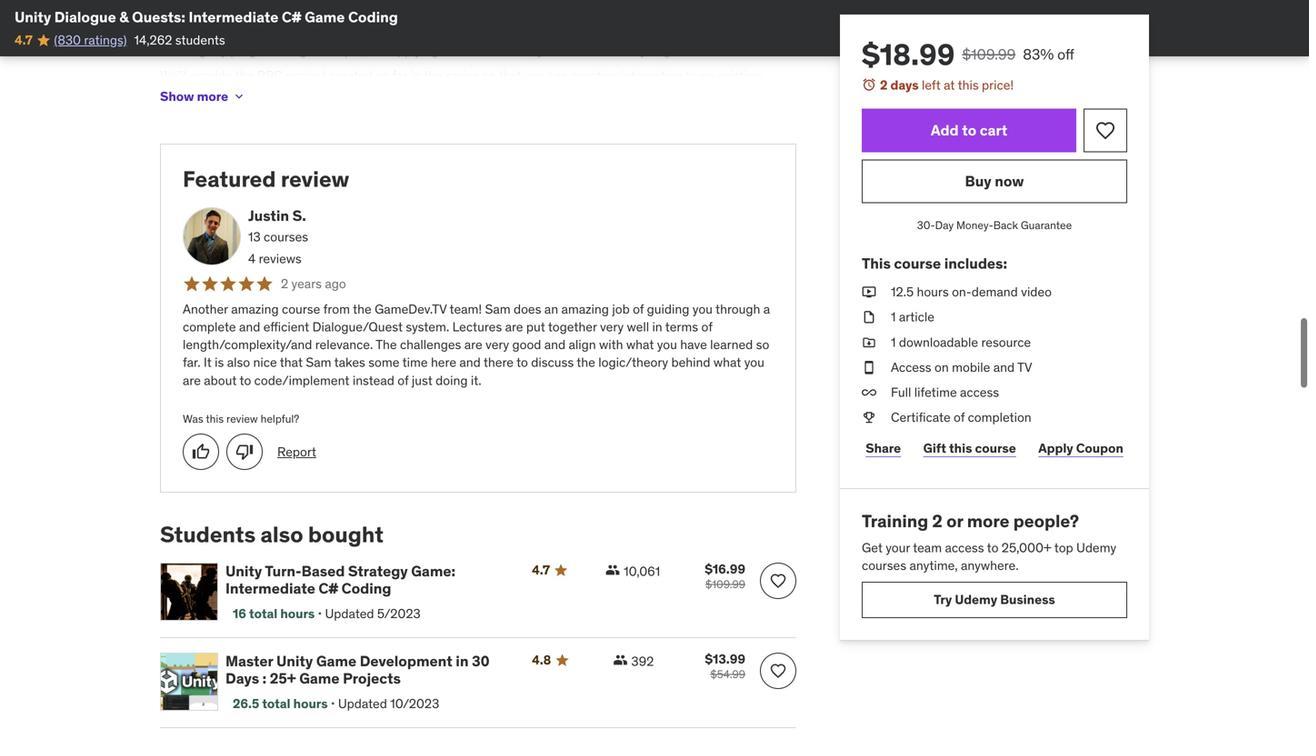 Task type: locate. For each thing, give the bounding box(es) containing it.
and inside and no knowledge of the project will be required.
[[622, 83, 644, 100]]

1 horizontal spatial are
[[464, 335, 483, 351]]

complete
[[183, 317, 236, 333]]

total for unity
[[262, 694, 291, 710]]

very up there
[[486, 335, 509, 351]]

what down well
[[626, 335, 654, 351]]

1 1 from the top
[[891, 309, 896, 325]]

you
[[642, 23, 663, 39]]

1 vertical spatial $109.99
[[706, 576, 746, 590]]

master unity game development in 30 days : 25+ game projects link
[[226, 650, 510, 686]]

1 for 1 article
[[891, 309, 896, 325]]

alarm image
[[862, 77, 877, 92]]

$109.99 up $13.99
[[706, 576, 746, 590]]

very up with
[[600, 317, 624, 333]]

1 horizontal spatial $109.99
[[962, 45, 1016, 64]]

access
[[960, 384, 999, 401], [945, 540, 984, 556]]

unity left dialogue
[[15, 8, 51, 26]]

1 horizontal spatial in
[[456, 650, 469, 669]]

hours for master unity game development in 30 days : 25+ game projects
[[293, 694, 328, 710]]

share
[[866, 440, 901, 456]]

rpg down programming
[[257, 66, 283, 82]]

xsmall image
[[232, 87, 247, 102], [862, 409, 877, 427], [606, 561, 620, 576], [613, 651, 628, 666]]

16
[[233, 604, 246, 620]]

$109.99 inside $18.99 $109.99 83% off
[[962, 45, 1016, 64]]

2 horizontal spatial are
[[505, 317, 523, 333]]

is up applying
[[430, 23, 439, 39]]

series
[[445, 66, 479, 82]]

real
[[571, 40, 592, 57]]

the up learning on the top
[[160, 23, 181, 39]]

review up the mark as unhelpful icon
[[226, 410, 258, 424]]

0 horizontal spatial a
[[561, 40, 568, 57]]

xsmall image down provide on the left
[[232, 87, 247, 102]]

2 horizontal spatial is
[[430, 23, 439, 39]]

to down learn
[[546, 40, 558, 57]]

coding up but
[[348, 8, 398, 26]]

the up dialogue/quest
[[353, 299, 372, 315]]

hours down 25+
[[293, 694, 328, 710]]

1 vertical spatial a
[[764, 299, 770, 315]]

people?
[[1014, 510, 1079, 532]]

also up turn-
[[261, 519, 303, 547]]

0 horizontal spatial more
[[197, 86, 228, 103]]

4.7 left (830
[[15, 32, 33, 48]]

buy
[[965, 172, 992, 190]]

1 vertical spatial the
[[376, 335, 397, 351]]

0 vertical spatial are
[[505, 317, 523, 333]]

1 vertical spatial that
[[280, 352, 303, 369]]

the up the them
[[442, 23, 461, 39]]

master unity game development in 30 days : 25+ game projects
[[226, 650, 490, 686]]

1 horizontal spatial the
[[376, 335, 397, 351]]

1 vertical spatial intermediate
[[226, 578, 315, 596]]

off
[[1058, 45, 1075, 64]]

amazing up together
[[561, 299, 609, 315]]

10,061
[[624, 561, 660, 578]]

2 for 2 years ago
[[281, 274, 288, 290]]

in right far
[[411, 66, 421, 82]]

hours down this course includes:
[[917, 284, 949, 300]]

the
[[160, 23, 181, 39], [376, 335, 397, 351]]

total down 25+
[[262, 694, 291, 710]]

0 horizontal spatial so
[[376, 66, 389, 82]]

1 vertical spatial also
[[261, 519, 303, 547]]

the inside "another amazing course from the gamedev.tv team! sam does an amazing job of guiding you through a complete and efficient dialogue/quest system. lectures are put together very well in terms of length/complexity/and relevance. the challenges are very good and align with what you have learned so far. it is also nice that sam takes some time here and there to discuss the logic/theory behind what you are about to code/implement instead of just doing it."
[[376, 335, 397, 351]]

access inside training 2 or more people? get your team access to 25,000+ top udemy courses anytime, anywhere.
[[945, 540, 984, 556]]

a left real
[[561, 40, 568, 57]]

so right learned
[[756, 335, 770, 351]]

1 vertical spatial rpg
[[257, 66, 283, 82]]

and left c#.
[[596, 23, 617, 39]]

unity inside "master unity game development in 30 days : 25+ game projects"
[[276, 650, 313, 669]]

updated for development
[[338, 694, 387, 710]]

2 xsmall image from the top
[[862, 308, 877, 326]]

so left far
[[376, 66, 389, 82]]

is right it
[[215, 352, 224, 369]]

on
[[935, 359, 949, 375]]

1 horizontal spatial will
[[666, 23, 685, 39]]

review
[[281, 164, 349, 191], [226, 410, 258, 424]]

0 vertical spatial will
[[666, 23, 685, 39]]

in inside we'll provide the rpg project created so far in the series so that you can practice integrating to an existing complex project.
[[411, 66, 421, 82]]

1 horizontal spatial is
[[226, 23, 235, 39]]

0 vertical spatial rpg
[[595, 40, 621, 57]]

also inside "another amazing course from the gamedev.tv team! sam does an amazing job of guiding you through a complete and efficient dialogue/quest system. lectures are put together very well in terms of length/complexity/and relevance. the challenges are very good and align with what you have learned so far. it is also nice that sam takes some time here and there to discuss the logic/theory behind what you are about to code/implement instead of just doing it."
[[227, 352, 250, 369]]

0 vertical spatial in
[[411, 66, 421, 82]]

completion
[[968, 409, 1032, 426]]

is up dry
[[226, 23, 235, 39]]

is inside as we believe this is the best way to learn unity and c#. you will not just be learning dry programming concepts, but applying them immediately to a real rpg as you go.
[[430, 23, 439, 39]]

0 vertical spatial the
[[160, 23, 181, 39]]

1 horizontal spatial a
[[764, 299, 770, 315]]

as
[[327, 23, 340, 39], [624, 40, 637, 57]]

years
[[291, 274, 322, 290]]

1 vertical spatial an
[[544, 299, 558, 315]]

best
[[464, 23, 489, 39]]

2 vertical spatial are
[[183, 370, 201, 387]]

more
[[197, 86, 228, 103], [967, 510, 1010, 532]]

the inside and no knowledge of the project will be required.
[[743, 83, 762, 100]]

0 horizontal spatial just
[[412, 370, 433, 387]]

access on mobile and tv
[[891, 359, 1033, 375]]

0 vertical spatial 2
[[880, 77, 888, 93]]

an up knowledge
[[701, 66, 714, 82]]

xsmall image inside show more button
[[232, 87, 247, 102]]

3 xsmall image from the top
[[862, 334, 877, 351]]

2 horizontal spatial so
[[756, 335, 770, 351]]

dialogue
[[54, 8, 116, 26]]

this right "gift"
[[949, 440, 972, 456]]

applying
[[391, 40, 439, 57]]

more inside training 2 or more people? get your team access to 25,000+ top udemy courses anytime, anywhere.
[[967, 510, 1010, 532]]

0 horizontal spatial as
[[327, 23, 340, 39]]

length/complexity/and
[[183, 335, 312, 351]]

1 vertical spatial coding
[[342, 578, 391, 596]]

coding up updated 5/2023
[[342, 578, 391, 596]]

unity right :
[[276, 650, 313, 669]]

2 vertical spatial in
[[456, 650, 469, 669]]

1 left article
[[891, 309, 896, 325]]

0 horizontal spatial 4.7
[[15, 32, 33, 48]]

an up the "put"
[[544, 299, 558, 315]]

1 vertical spatial hours
[[280, 604, 315, 620]]

are left the "put"
[[505, 317, 523, 333]]

0 horizontal spatial be
[[225, 101, 239, 118]]

to left cart
[[962, 121, 977, 140]]

doing
[[436, 370, 468, 387]]

so right series
[[483, 66, 496, 82]]

updated down the unity turn-based strategy game: intermediate c# coding
[[325, 604, 374, 620]]

1 vertical spatial project
[[160, 101, 200, 118]]

project-
[[238, 23, 287, 39]]

sam up code/implement
[[306, 352, 331, 369]]

challenges
[[400, 335, 461, 351]]

so
[[376, 66, 389, 82], [483, 66, 496, 82], [756, 335, 770, 351]]

25,000+
[[1002, 540, 1052, 556]]

1 horizontal spatial be
[[734, 23, 748, 39]]

0 horizontal spatial sam
[[306, 352, 331, 369]]

includes:
[[944, 254, 1007, 273]]

just inside as we believe this is the best way to learn unity and c#. you will not just be learning dry programming concepts, but applying them immediately to a real rpg as you go.
[[710, 23, 731, 39]]

days
[[226, 668, 259, 686]]

xsmall image for 1 article
[[862, 308, 877, 326]]

0 horizontal spatial $109.99
[[706, 576, 746, 590]]

0 vertical spatial just
[[710, 23, 731, 39]]

featured
[[183, 164, 276, 191]]

to inside we'll provide the rpg project created so far in the series so that you can practice integrating to an existing complex project.
[[686, 66, 697, 82]]

courses down get
[[862, 557, 907, 574]]

and no knowledge of the project will be required.
[[160, 83, 762, 118]]

updated 5/2023
[[325, 604, 421, 620]]

1 vertical spatial in
[[652, 317, 663, 333]]

access down mobile
[[960, 384, 999, 401]]

this right was
[[206, 410, 224, 424]]

$109.99 up price!
[[962, 45, 1016, 64]]

align
[[569, 335, 596, 351]]

1 vertical spatial wishlist image
[[769, 660, 787, 678]]

in inside "master unity game development in 30 days : 25+ game projects"
[[456, 650, 469, 669]]

be
[[734, 23, 748, 39], [225, 101, 239, 118]]

0 vertical spatial c#
[[282, 8, 301, 26]]

0 horizontal spatial an
[[544, 299, 558, 315]]

1
[[891, 309, 896, 325], [891, 334, 896, 350]]

will inside and no knowledge of the project will be required.
[[203, 101, 222, 118]]

xsmall image for 392
[[613, 651, 628, 666]]

0 horizontal spatial amazing
[[231, 299, 279, 315]]

1 vertical spatial review
[[226, 410, 258, 424]]

updated down the projects
[[338, 694, 387, 710]]

you up terms
[[693, 299, 713, 315]]

lectures
[[452, 317, 502, 333]]

2 wishlist image from the top
[[769, 660, 787, 678]]

1 vertical spatial access
[[945, 540, 984, 556]]

report button
[[277, 441, 316, 459]]

instead
[[353, 370, 395, 387]]

4 xsmall image from the top
[[862, 359, 877, 376]]

rpg inside we'll provide the rpg project created so far in the series so that you can practice integrating to an existing complex project.
[[257, 66, 283, 82]]

to inside training 2 or more people? get your team access to 25,000+ top udemy courses anytime, anywhere.
[[987, 540, 999, 556]]

be down project.
[[225, 101, 239, 118]]

in left the 30
[[456, 650, 469, 669]]

featured review
[[183, 164, 349, 191]]

some
[[368, 352, 400, 369]]

1 vertical spatial as
[[624, 40, 637, 57]]

1 vertical spatial will
[[203, 101, 222, 118]]

in right well
[[652, 317, 663, 333]]

wishlist image
[[769, 570, 787, 588], [769, 660, 787, 678]]

well
[[627, 317, 649, 333]]

1 vertical spatial 1
[[891, 334, 896, 350]]

sam
[[485, 299, 511, 315], [306, 352, 331, 369]]

will down project.
[[203, 101, 222, 118]]

c# up programming
[[282, 8, 301, 26]]

2 left "years"
[[281, 274, 288, 290]]

1 horizontal spatial c#
[[319, 578, 338, 596]]

are down "far."
[[183, 370, 201, 387]]

0 vertical spatial an
[[701, 66, 714, 82]]

udemy right try at the bottom of the page
[[955, 592, 998, 608]]

2 1 from the top
[[891, 334, 896, 350]]

1 horizontal spatial 2
[[880, 77, 888, 93]]

2 right alarm 'icon' at the top right of page
[[880, 77, 888, 93]]

created
[[329, 66, 373, 82]]

and
[[596, 23, 617, 39], [622, 83, 644, 100], [239, 317, 260, 333], [544, 335, 566, 351], [460, 352, 481, 369], [994, 359, 1015, 375]]

project down "concepts,"
[[286, 66, 326, 82]]

rpg inside as we believe this is the best way to learn unity and c#. you will not just be learning dry programming concepts, but applying them immediately to a real rpg as you go.
[[595, 40, 621, 57]]

total
[[249, 604, 278, 620], [262, 694, 291, 710]]

nice
[[253, 352, 277, 369]]

xsmall image for full lifetime access
[[862, 384, 877, 402]]

1 horizontal spatial so
[[483, 66, 496, 82]]

0 horizontal spatial that
[[280, 352, 303, 369]]

0 vertical spatial that
[[499, 66, 522, 82]]

code/implement
[[254, 370, 350, 387]]

guarantee
[[1021, 218, 1072, 232]]

$109.99 inside $16.99 $109.99
[[706, 576, 746, 590]]

0 horizontal spatial what
[[626, 335, 654, 351]]

0 horizontal spatial project
[[160, 101, 200, 118]]

0 vertical spatial wishlist image
[[769, 570, 787, 588]]

hours for unity turn-based strategy game: intermediate c# coding
[[280, 604, 315, 620]]

intermediate up 16 total hours at left
[[226, 578, 315, 596]]

just down the time
[[412, 370, 433, 387]]

wishlist image right $16.99 $109.99
[[769, 570, 787, 588]]

0 horizontal spatial rpg
[[257, 66, 283, 82]]

courses up reviews
[[264, 227, 308, 243]]

xsmall image
[[862, 283, 877, 301], [862, 308, 877, 326], [862, 334, 877, 351], [862, 359, 877, 376], [862, 384, 877, 402]]

2 vertical spatial 2
[[932, 510, 943, 532]]

you left can
[[525, 66, 545, 82]]

2 horizontal spatial 2
[[932, 510, 943, 532]]

to up anywhere.
[[987, 540, 999, 556]]

0 horizontal spatial the
[[160, 23, 181, 39]]

hours
[[917, 284, 949, 300], [280, 604, 315, 620], [293, 694, 328, 710]]

coding inside the unity turn-based strategy game: intermediate c# coding
[[342, 578, 391, 596]]

what down learned
[[714, 352, 741, 369]]

coding
[[348, 8, 398, 26], [342, 578, 391, 596]]

5 xsmall image from the top
[[862, 384, 877, 402]]

the inside as we believe this is the best way to learn unity and c#. you will not just be learning dry programming concepts, but applying them immediately to a real rpg as you go.
[[442, 23, 461, 39]]

1 vertical spatial udemy
[[955, 592, 998, 608]]

1 vertical spatial just
[[412, 370, 433, 387]]

0 vertical spatial 1
[[891, 309, 896, 325]]

1 horizontal spatial rpg
[[595, 40, 621, 57]]

0 horizontal spatial also
[[227, 352, 250, 369]]

0 vertical spatial courses
[[264, 227, 308, 243]]

be inside and no knowledge of the project will be required.
[[225, 101, 239, 118]]

a
[[561, 40, 568, 57], [764, 299, 770, 315]]

unity
[[15, 8, 51, 26], [563, 23, 593, 39], [226, 560, 262, 579], [276, 650, 313, 669]]

0 vertical spatial be
[[734, 23, 748, 39]]

16 total hours
[[233, 604, 315, 620]]

1 vertical spatial what
[[714, 352, 741, 369]]

and left no
[[622, 83, 644, 100]]

a right through
[[764, 299, 770, 315]]

just inside "another amazing course from the gamedev.tv team! sam does an amazing job of guiding you through a complete and efficient dialogue/quest system. lectures are put together very well in terms of length/complexity/and relevance. the challenges are very good and align with what you have learned so far. it is also nice that sam takes some time here and there to discuss the logic/theory behind what you are about to code/implement instead of just doing it."
[[412, 370, 433, 387]]

have
[[680, 335, 707, 351]]

2 horizontal spatial in
[[652, 317, 663, 333]]

1 vertical spatial c#
[[319, 578, 338, 596]]

13
[[248, 227, 261, 243]]

courses inside justin s. 13 courses 4 reviews
[[264, 227, 308, 243]]

students
[[175, 32, 225, 48]]

1 horizontal spatial what
[[714, 352, 741, 369]]

xsmall image for 10,061
[[606, 561, 620, 576]]

unity up real
[[563, 23, 593, 39]]

and up discuss
[[544, 335, 566, 351]]

1 horizontal spatial very
[[600, 317, 624, 333]]

more right 'or'
[[967, 510, 1010, 532]]

the up some
[[376, 335, 397, 351]]

0 vertical spatial what
[[626, 335, 654, 351]]

c# right turn-
[[319, 578, 338, 596]]

coding for game
[[348, 8, 398, 26]]

sam up lectures
[[485, 299, 511, 315]]

1 xsmall image from the top
[[862, 283, 877, 301]]

1 wishlist image from the top
[[769, 570, 787, 588]]

hours down turn-
[[280, 604, 315, 620]]

$16.99
[[705, 559, 746, 576]]

0 vertical spatial access
[[960, 384, 999, 401]]

0 horizontal spatial 2
[[281, 274, 288, 290]]

go.
[[664, 40, 681, 57]]

that up code/implement
[[280, 352, 303, 369]]

1 horizontal spatial amazing
[[561, 299, 609, 315]]

0 horizontal spatial is
[[215, 352, 224, 369]]

ago
[[325, 274, 346, 290]]

add to cart
[[931, 121, 1008, 140]]

as down c#.
[[624, 40, 637, 57]]

unity left turn-
[[226, 560, 262, 579]]

left
[[922, 77, 941, 93]]

xsmall image up share
[[862, 409, 877, 427]]

a inside "another amazing course from the gamedev.tv team! sam does an amazing job of guiding you through a complete and efficient dialogue/quest system. lectures are put together very well in terms of length/complexity/and relevance. the challenges are very good and align with what you have learned so far. it is also nice that sam takes some time here and there to discuss the logic/theory behind what you are about to code/implement instead of just doing it."
[[764, 299, 770, 315]]

1 horizontal spatial just
[[710, 23, 731, 39]]

0 vertical spatial hours
[[917, 284, 949, 300]]

course up the efficient
[[282, 299, 320, 315]]

0 horizontal spatial c#
[[282, 8, 301, 26]]

c# inside the unity turn-based strategy game: intermediate c# coding
[[319, 578, 338, 596]]

1 vertical spatial more
[[967, 510, 1010, 532]]

the down the existing
[[743, 83, 762, 100]]

just right not
[[710, 23, 731, 39]]

0 horizontal spatial udemy
[[955, 592, 998, 608]]

2 amazing from the left
[[561, 299, 609, 315]]

existing
[[717, 66, 762, 82]]

1 horizontal spatial project
[[286, 66, 326, 82]]

to up knowledge
[[686, 66, 697, 82]]

that down immediately at the top left
[[499, 66, 522, 82]]

another
[[183, 299, 228, 315]]

to down good
[[517, 352, 528, 369]]

will inside as we believe this is the best way to learn unity and c#. you will not just be learning dry programming concepts, but applying them immediately to a real rpg as you go.
[[666, 23, 685, 39]]

to inside button
[[962, 121, 977, 140]]

is inside "another amazing course from the gamedev.tv team! sam does an amazing job of guiding you through a complete and efficient dialogue/quest system. lectures are put together very well in terms of length/complexity/and relevance. the challenges are very good and align with what you have learned so far. it is also nice that sam takes some time here and there to discuss the logic/theory behind what you are about to code/implement instead of just doing it."
[[215, 352, 224, 369]]

project
[[286, 66, 326, 82], [160, 101, 200, 118]]

1 horizontal spatial as
[[624, 40, 637, 57]]

course inside "another amazing course from the gamedev.tv team! sam does an amazing job of guiding you through a complete and efficient dialogue/quest system. lectures are put together very well in terms of length/complexity/and relevance. the challenges are very good and align with what you have learned so far. it is also nice that sam takes some time here and there to discuss the logic/theory behind what you are about to code/implement instead of just doing it."
[[282, 299, 320, 315]]

0 vertical spatial a
[[561, 40, 568, 57]]

will up go.
[[666, 23, 685, 39]]

review up s.
[[281, 164, 349, 191]]

in inside "another amazing course from the gamedev.tv team! sam does an amazing job of guiding you through a complete and efficient dialogue/quest system. lectures are put together very well in terms of length/complexity/and relevance. the challenges are very good and align with what you have learned so far. it is also nice that sam takes some time here and there to discuss the logic/theory behind what you are about to code/implement instead of just doing it."
[[652, 317, 663, 333]]

terms
[[665, 317, 698, 333]]

the up project.
[[235, 66, 254, 82]]

wishlist image right the '$54.99'
[[769, 660, 787, 678]]

students
[[160, 519, 256, 547]]

rpg right real
[[595, 40, 621, 57]]

amazing
[[231, 299, 279, 315], [561, 299, 609, 315]]

1 horizontal spatial sam
[[485, 299, 511, 315]]

this course includes:
[[862, 254, 1007, 273]]

1 vertical spatial very
[[486, 335, 509, 351]]

c#
[[282, 8, 301, 26], [319, 578, 338, 596]]

c#.
[[620, 23, 640, 39]]

show
[[160, 86, 194, 103]]

what
[[626, 335, 654, 351], [714, 352, 741, 369]]

1 horizontal spatial courses
[[862, 557, 907, 574]]

just
[[710, 23, 731, 39], [412, 370, 433, 387]]

0 vertical spatial also
[[227, 352, 250, 369]]

through
[[716, 299, 761, 315]]

4.7 up "4.8"
[[532, 560, 550, 576]]

it.
[[471, 370, 482, 387]]

course down completion
[[975, 440, 1016, 456]]

of down the existing
[[729, 83, 740, 100]]

xsmall image left 10,061 at the bottom
[[606, 561, 620, 576]]

0 vertical spatial sam
[[485, 299, 511, 315]]

programming
[[230, 40, 307, 57]]



Task type: describe. For each thing, give the bounding box(es) containing it.
course inside "link"
[[975, 440, 1016, 456]]

access
[[891, 359, 932, 375]]

14,262
[[134, 32, 172, 48]]

1 vertical spatial are
[[464, 335, 483, 351]]

and inside as we believe this is the best way to learn unity and c#. you will not just be learning dry programming concepts, but applying them immediately to a real rpg as you go.
[[596, 23, 617, 39]]

justin s. 13 courses 4 reviews
[[248, 205, 308, 265]]

s.
[[292, 205, 306, 223]]

behind
[[672, 352, 711, 369]]

days
[[891, 77, 919, 93]]

coding for c#
[[342, 578, 391, 596]]

put
[[526, 317, 545, 333]]

an inside "another amazing course from the gamedev.tv team! sam does an amazing job of guiding you through a complete and efficient dialogue/quest system. lectures are put together very well in terms of length/complexity/and relevance. the challenges are very good and align with what you have learned so far. it is also nice that sam takes some time here and there to discuss the logic/theory behind what you are about to code/implement instead of just doing it."
[[544, 299, 558, 315]]

relevance.
[[315, 335, 373, 351]]

$54.99
[[710, 666, 746, 680]]

based
[[287, 23, 324, 39]]

at
[[944, 77, 955, 93]]

26.5 total hours
[[233, 694, 328, 710]]

the left series
[[424, 66, 442, 82]]

26.5
[[233, 694, 259, 710]]

mark as unhelpful image
[[236, 441, 254, 459]]

quests:
[[132, 8, 185, 26]]

xsmall image for 1 downloadable resource
[[862, 334, 877, 351]]

reviews
[[259, 248, 302, 265]]

1 horizontal spatial also
[[261, 519, 303, 547]]

a inside as we believe this is the best way to learn unity and c#. you will not just be learning dry programming concepts, but applying them immediately to a real rpg as you go.
[[561, 40, 568, 57]]

you down learned
[[744, 352, 765, 369]]

to right way
[[517, 23, 528, 39]]

5/2023
[[377, 604, 421, 620]]

we'll provide the rpg project created so far in the series so that you can practice integrating to an existing complex project.
[[160, 66, 762, 100]]

1 for 1 downloadable resource
[[891, 334, 896, 350]]

report
[[277, 442, 316, 458]]

wishlist image for master unity game development in 30 days : 25+ game projects
[[769, 660, 787, 678]]

way
[[492, 23, 514, 39]]

justin schmidt image
[[183, 205, 241, 264]]

an inside we'll provide the rpg project created so far in the series so that you can practice integrating to an existing complex project.
[[701, 66, 714, 82]]

$13.99
[[705, 649, 746, 666]]

unity turn-based strategy game: intermediate c# coding
[[226, 560, 456, 596]]

:
[[262, 668, 267, 686]]

gift this course
[[924, 440, 1016, 456]]

apply
[[1039, 440, 1074, 456]]

project inside and no knowledge of the project will be required.
[[160, 101, 200, 118]]

gift
[[924, 440, 946, 456]]

be inside as we believe this is the best way to learn unity and c#. you will not just be learning dry programming concepts, but applying them immediately to a real rpg as you go.
[[734, 23, 748, 39]]

wishlist image for unity turn-based strategy game: intermediate c# coding
[[769, 570, 787, 588]]

here
[[431, 352, 456, 369]]

apply coupon
[[1039, 440, 1124, 456]]

0 horizontal spatial are
[[183, 370, 201, 387]]

$109.99 for $18.99
[[962, 45, 1016, 64]]

2 years ago
[[281, 274, 346, 290]]

this right at
[[958, 77, 979, 93]]

you inside as we believe this is the best way to learn unity and c#. you will not just be learning dry programming concepts, but applying them immediately to a real rpg as you go.
[[640, 40, 660, 57]]

intermediate inside the unity turn-based strategy game: intermediate c# coding
[[226, 578, 315, 596]]

complex
[[160, 83, 208, 100]]

full
[[891, 384, 911, 401]]

takes
[[334, 352, 365, 369]]

wishlist image
[[1095, 120, 1117, 141]]

this inside "link"
[[949, 440, 972, 456]]

30
[[472, 650, 490, 669]]

share button
[[862, 430, 905, 467]]

$18.99
[[862, 36, 955, 73]]

video
[[1021, 284, 1052, 300]]

learning
[[160, 40, 206, 57]]

updated for strategy
[[325, 604, 374, 620]]

dialogue/quest
[[312, 317, 403, 333]]

another amazing course from the gamedev.tv team! sam does an amazing job of guiding you through a complete and efficient dialogue/quest system. lectures are put together very well in terms of length/complexity/and relevance. the challenges are very good and align with what you have learned so far. it is also nice that sam takes some time here and there to discuss the logic/theory behind what you are about to code/implement instead of just doing it.
[[183, 299, 770, 387]]

training 2 or more people? get your team access to 25,000+ top udemy courses anytime, anywhere.
[[862, 510, 1117, 574]]

unity inside the unity turn-based strategy game: intermediate c# coding
[[226, 560, 262, 579]]

as we believe this is the best way to learn unity and c#. you will not just be learning dry programming concepts, but applying them immediately to a real rpg as you go.
[[160, 23, 748, 57]]

team
[[913, 540, 942, 556]]

2 for 2 days left at this price!
[[880, 77, 888, 93]]

and up length/complexity/and at the left of page
[[239, 317, 260, 333]]

$109.99 for $16.99
[[706, 576, 746, 590]]

now
[[995, 172, 1024, 190]]

course up dry
[[184, 23, 223, 39]]

25+
[[270, 668, 296, 686]]

of down full lifetime access
[[954, 409, 965, 426]]

was this review helpful?
[[183, 410, 299, 424]]

you down terms
[[657, 335, 677, 351]]

that inside "another amazing course from the gamedev.tv team! sam does an amazing job of guiding you through a complete and efficient dialogue/quest system. lectures are put together very well in terms of length/complexity/and relevance. the challenges are very good and align with what you have learned so far. it is also nice that sam takes some time here and there to discuss the logic/theory behind what you are about to code/implement instead of just doing it."
[[280, 352, 303, 369]]

so inside "another amazing course from the gamedev.tv team! sam does an amazing job of guiding you through a complete and efficient dialogue/quest system. lectures are put together very well in terms of length/complexity/and relevance. the challenges are very good and align with what you have learned so far. it is also nice that sam takes some time here and there to discuss the logic/theory behind what you are about to code/implement instead of just doing it."
[[756, 335, 770, 351]]

this inside as we believe this is the best way to learn unity and c#. you will not just be learning dry programming concepts, but applying them immediately to a real rpg as you go.
[[406, 23, 427, 39]]

tv
[[1018, 359, 1033, 375]]

courses inside training 2 or more people? get your team access to 25,000+ top udemy courses anytime, anywhere.
[[862, 557, 907, 574]]

knowledge
[[664, 83, 726, 100]]

1 article
[[891, 309, 935, 325]]

of down the time
[[398, 370, 409, 387]]

logic/theory
[[599, 352, 668, 369]]

show more button
[[160, 77, 247, 113]]

your
[[886, 540, 910, 556]]

1 vertical spatial 4.7
[[532, 560, 550, 576]]

does
[[514, 299, 541, 315]]

1 amazing from the left
[[231, 299, 279, 315]]

more inside button
[[197, 86, 228, 103]]

add to cart button
[[862, 109, 1077, 152]]

1 horizontal spatial review
[[281, 164, 349, 191]]

try udemy business link
[[862, 582, 1128, 618]]

job
[[612, 299, 630, 315]]

the down 'align'
[[577, 352, 595, 369]]

xsmall image for certificate of completion
[[862, 409, 877, 427]]

integrating
[[621, 66, 683, 82]]

buy now
[[965, 172, 1024, 190]]

learn
[[531, 23, 560, 39]]

of right job
[[633, 299, 644, 315]]

0 horizontal spatial very
[[486, 335, 509, 351]]

project inside we'll provide the rpg project created so far in the series so that you can practice integrating to an existing complex project.
[[286, 66, 326, 82]]

dry
[[209, 40, 227, 57]]

practice
[[571, 66, 618, 82]]

392
[[631, 651, 654, 668]]

to right about
[[240, 370, 251, 387]]

demand
[[972, 284, 1018, 300]]

of inside and no knowledge of the project will be required.
[[729, 83, 740, 100]]

$16.99 $109.99
[[705, 559, 746, 590]]

add
[[931, 121, 959, 140]]

course up 12.5 at the right top of page
[[894, 254, 941, 273]]

14,262 students
[[134, 32, 225, 48]]

and left "tv"
[[994, 359, 1015, 375]]

or
[[947, 510, 963, 532]]

provide
[[190, 66, 232, 82]]

0 horizontal spatial review
[[226, 410, 258, 424]]

udemy inside training 2 or more people? get your team access to 25,000+ top udemy courses anytime, anywhere.
[[1077, 540, 1117, 556]]

xsmall image for 12.5 hours on-demand video
[[862, 283, 877, 301]]

you inside we'll provide the rpg project created so far in the series so that you can practice integrating to an existing complex project.
[[525, 66, 545, 82]]

1 vertical spatial sam
[[306, 352, 331, 369]]

far
[[392, 66, 408, 82]]

of up have
[[702, 317, 713, 333]]

far.
[[183, 352, 201, 369]]

anytime,
[[910, 557, 958, 574]]

12.5
[[891, 284, 914, 300]]

get
[[862, 540, 883, 556]]

good
[[512, 335, 541, 351]]

0 vertical spatial intermediate
[[189, 8, 279, 26]]

that inside we'll provide the rpg project created so far in the series so that you can practice integrating to an existing complex project.
[[499, 66, 522, 82]]

money-
[[957, 218, 994, 232]]

and up it.
[[460, 352, 481, 369]]

0 vertical spatial very
[[600, 317, 624, 333]]

2 inside training 2 or more people? get your team access to 25,000+ top udemy courses anytime, anywhere.
[[932, 510, 943, 532]]

we'll
[[160, 66, 187, 82]]

unity dialogue & quests: intermediate c# game coding
[[15, 8, 398, 26]]

anywhere.
[[961, 557, 1019, 574]]

top
[[1055, 540, 1074, 556]]

lifetime
[[915, 384, 957, 401]]

unity inside as we believe this is the best way to learn unity and c#. you will not just be learning dry programming concepts, but applying them immediately to a real rpg as you go.
[[563, 23, 593, 39]]

0 vertical spatial as
[[327, 23, 340, 39]]

total for turn-
[[249, 604, 278, 620]]

mark as helpful image
[[192, 441, 210, 459]]

there
[[484, 352, 514, 369]]

price!
[[982, 77, 1014, 93]]

development
[[360, 650, 453, 669]]

helpful?
[[261, 410, 299, 424]]

0 vertical spatial 4.7
[[15, 32, 33, 48]]

xsmall image for access on mobile and tv
[[862, 359, 877, 376]]



Task type: vqa. For each thing, say whether or not it's contained in the screenshot.
is in as we believe this is the best way to learn Unity and C#. You will not just be learning dry programming concepts, but applying them immediately to a real RPG as you go.
yes



